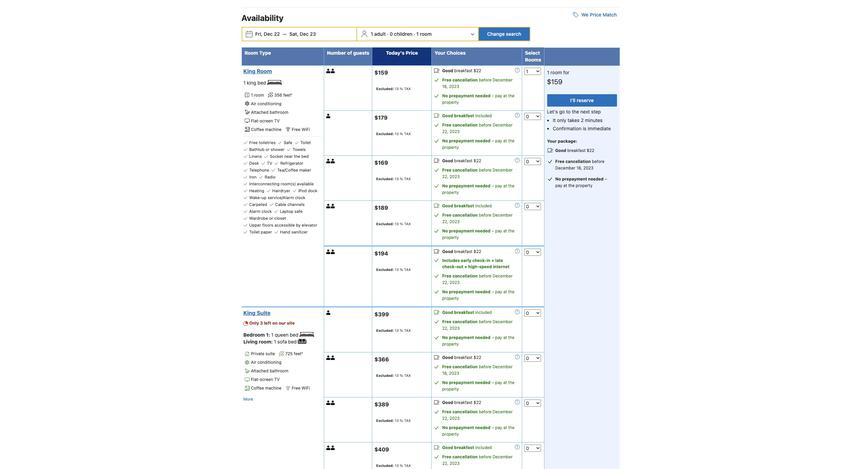 Task type: vqa. For each thing, say whether or not it's contained in the screenshot.


Task type: describe. For each thing, give the bounding box(es) containing it.
good breakfast $22 for $366
[[443, 355, 482, 360]]

room inside "link"
[[257, 68, 272, 74]]

2023 for $389 more details on meals and payment options image
[[450, 416, 460, 421]]

room for 1 room for $159
[[551, 70, 562, 75]]

your choices
[[435, 50, 466, 56]]

conditioning for suite
[[258, 360, 282, 365]]

13 for $189
[[395, 222, 399, 226]]

suite
[[257, 310, 271, 316]]

356 feet²
[[275, 92, 292, 98]]

– pay at the property for $389 more details on meals and payment options image
[[443, 425, 515, 437]]

good for $169
[[443, 158, 454, 163]]

interconnecting room(s) available
[[249, 181, 314, 186]]

22, for $179
[[443, 129, 449, 134]]

tax for $169
[[404, 177, 411, 181]]

excluded: for $159
[[377, 87, 394, 91]]

excluded: 13 % tax for $399
[[377, 328, 411, 333]]

$169
[[375, 160, 388, 166]]

out
[[457, 264, 464, 269]]

excluded: 13 % tax for $366
[[377, 374, 411, 378]]

only 3 left on our site
[[249, 321, 295, 326]]

ipod dock
[[298, 188, 318, 193]]

1 vertical spatial 18,
[[577, 165, 583, 171]]

choices
[[447, 50, 466, 56]]

december for $189 more details on meals and payment options icon
[[493, 213, 513, 218]]

king suite
[[244, 310, 271, 316]]

of
[[347, 50, 352, 56]]

excluded: 13 % tax for $159
[[377, 87, 411, 91]]

sat,
[[290, 31, 299, 37]]

excluded: 13 % tax for $409
[[377, 464, 411, 468]]

it
[[553, 117, 556, 123]]

good breakfast $22 for $194
[[443, 249, 482, 254]]

1 dec from the left
[[264, 31, 273, 37]]

attached for suite
[[251, 369, 269, 374]]

your for your package:
[[548, 139, 557, 144]]

i'll reserve
[[571, 97, 594, 103]]

good breakfast $22 for $169
[[443, 158, 482, 163]]

13 for $366
[[395, 374, 399, 378]]

2 · from the left
[[414, 31, 415, 37]]

available
[[297, 181, 314, 186]]

living room:
[[244, 339, 274, 345]]

package:
[[558, 139, 578, 144]]

toiletries
[[259, 140, 276, 145]]

4 before december 22, 2023 from the top
[[443, 274, 513, 285]]

king
[[247, 80, 256, 86]]

step
[[592, 109, 601, 115]]

number of guests
[[327, 50, 370, 56]]

excluded: for $409
[[377, 464, 394, 468]]

1 adult · 0 children · 1 room button
[[358, 28, 478, 41]]

king for king room
[[244, 68, 256, 74]]

breakfast for $169
[[455, 158, 473, 163]]

breakfast for $409
[[455, 445, 474, 450]]

$399
[[375, 311, 389, 317]]

good for $179
[[443, 113, 454, 118]]

coffee machine for suite
[[251, 386, 282, 391]]

air conditioning for suite
[[251, 360, 282, 365]]

more link
[[244, 396, 253, 403]]

breakfast for $389
[[455, 400, 473, 405]]

tax for $366
[[404, 374, 411, 378]]

free wifi for 725 feet²
[[292, 386, 310, 391]]

excluded: for $179
[[377, 132, 394, 136]]

% for $409
[[400, 464, 403, 468]]

0 vertical spatial clock
[[295, 195, 306, 200]]

$389
[[375, 401, 389, 408]]

excluded: 13 % tax for $169
[[377, 177, 411, 181]]

3 more details on meals and payment options image from the top
[[515, 310, 520, 314]]

includes
[[443, 258, 460, 263]]

hand sanitizer
[[280, 229, 308, 235]]

speed
[[480, 264, 492, 269]]

december for more details on meals and payment options icon for $179
[[493, 122, 513, 128]]

december for $366's more details on meals and payment options image
[[493, 364, 513, 369]]

more details on meals and payment options image for $409
[[515, 445, 520, 450]]

tea/coffee
[[277, 167, 298, 173]]

safe
[[284, 140, 293, 145]]

upper floors accessible by elevator
[[249, 222, 318, 228]]

near
[[284, 154, 293, 159]]

linens
[[249, 154, 262, 159]]

only
[[558, 117, 567, 123]]

december for 1st more details on meals and payment options image from the top of the page
[[493, 77, 513, 83]]

hairdryer
[[272, 188, 290, 193]]

excluded: 13 % tax for $194
[[377, 268, 411, 272]]

flat-screen tv for suite
[[251, 377, 280, 382]]

more details on meals and payment options image for $366
[[515, 355, 520, 360]]

good for $189
[[443, 203, 454, 208]]

% for $389
[[400, 419, 403, 423]]

$22 for $194
[[474, 249, 482, 254]]

2023 for $409 more details on meals and payment options icon
[[450, 461, 460, 466]]

tax for $409
[[404, 464, 411, 468]]

more
[[244, 397, 253, 402]]

site
[[287, 321, 295, 326]]

type
[[259, 50, 271, 56]]

channels
[[288, 202, 305, 207]]

match
[[603, 12, 617, 18]]

good breakfast included for $189
[[443, 203, 492, 208]]

couch image
[[298, 339, 307, 344]]

price for we
[[590, 12, 602, 18]]

1 vertical spatial before december 18, 2023
[[556, 159, 605, 171]]

internet
[[493, 264, 510, 269]]

dock
[[308, 188, 318, 193]]

our
[[279, 321, 286, 326]]

bathtub
[[249, 147, 265, 152]]

sat, dec 23 button
[[287, 28, 319, 40]]

2023 for 3rd more details on meals and payment options image from the top of the page
[[450, 326, 460, 331]]

excluded: for $194
[[377, 268, 394, 272]]

wardrobe or closet
[[249, 216, 286, 221]]

king room link
[[244, 68, 320, 75]]

select rooms
[[525, 50, 542, 63]]

good breakfast $22 for $389
[[443, 400, 482, 405]]

22, for $169
[[443, 174, 449, 179]]

private
[[251, 351, 265, 356]]

in
[[487, 258, 491, 263]]

change search button
[[479, 28, 530, 41]]

tax for $179
[[404, 132, 411, 136]]

free toiletries
[[249, 140, 276, 145]]

tea/coffee maker
[[277, 167, 311, 173]]

suite
[[266, 351, 275, 356]]

accessible
[[275, 222, 295, 228]]

attached for room
[[251, 110, 269, 115]]

wake-
[[249, 195, 262, 200]]

cable channels
[[275, 202, 305, 207]]

the inside let's go to the next step it only takes 2 minutes confirmation is immediate
[[572, 109, 580, 115]]

paper
[[261, 229, 272, 235]]

18, for $366's more details on meals and payment options image
[[443, 371, 448, 376]]

1 horizontal spatial +
[[492, 258, 495, 263]]

– pay at the property for 3rd more details on meals and payment options image from the top of the page
[[443, 335, 515, 347]]

good for $389
[[443, 400, 454, 405]]

ipod
[[298, 188, 307, 193]]

private suite
[[251, 351, 275, 356]]

closet
[[275, 216, 286, 221]]

– pay at the property for more details on meals and payment options icon for $179
[[443, 138, 515, 150]]

immediate
[[588, 126, 611, 131]]

free wifi for 356 feet²
[[292, 127, 310, 132]]

your package:
[[548, 139, 578, 144]]

fri, dec 22 button
[[253, 28, 283, 40]]

king suite link
[[244, 310, 320, 317]]

% for $189
[[400, 222, 403, 226]]

excluded: for $366
[[377, 374, 394, 378]]

conditioning for room
[[258, 101, 282, 106]]

radio
[[265, 174, 276, 179]]

0 vertical spatial room
[[245, 50, 258, 56]]

wardrobe
[[249, 216, 268, 221]]

1 · from the left
[[387, 31, 389, 37]]

1 vertical spatial +
[[465, 264, 468, 269]]

725 feet²
[[286, 351, 303, 356]]

4 22, from the top
[[443, 280, 449, 285]]

$22 for $169
[[474, 158, 482, 163]]

desk
[[249, 161, 259, 166]]

floors
[[262, 222, 274, 228]]

– pay at the property for $189 more details on meals and payment options icon
[[443, 228, 515, 240]]

$179
[[375, 114, 388, 121]]

1 adult · 0 children · 1 room
[[371, 31, 432, 37]]

socket near the bed
[[270, 154, 309, 159]]

0
[[390, 31, 393, 37]]

tv for room
[[274, 118, 280, 123]]

excluded: 13 % tax for $389
[[377, 419, 411, 423]]

1 horizontal spatial check-
[[473, 258, 487, 263]]

before december 22, 2023 for $389
[[443, 409, 513, 421]]

more details on meals and payment options image for $169
[[515, 158, 520, 163]]

% for $399
[[400, 328, 403, 333]]

more details on meals and payment options image for $179
[[515, 113, 520, 118]]

2 dec from the left
[[300, 31, 309, 37]]

5 before december 22, 2023 from the top
[[443, 319, 513, 331]]

1 room for $159
[[548, 70, 570, 86]]

confirmation
[[553, 126, 582, 131]]



Task type: locate. For each thing, give the bounding box(es) containing it.
0 vertical spatial flat-screen tv
[[251, 118, 280, 123]]

2 included from the top
[[476, 203, 492, 208]]

6 excluded: from the top
[[377, 328, 394, 333]]

air
[[251, 101, 257, 106], [251, 360, 257, 365]]

screen for room
[[260, 118, 273, 123]]

0 horizontal spatial check-
[[443, 264, 457, 269]]

1 down 'king'
[[251, 92, 253, 98]]

1 vertical spatial attached bathroom
[[251, 369, 289, 374]]

2 coffee machine from the top
[[251, 386, 282, 391]]

room up "1 king bed"
[[257, 68, 272, 74]]

0 vertical spatial toilet
[[301, 140, 311, 145]]

price right today's
[[406, 50, 418, 56]]

2 vertical spatial room
[[254, 92, 264, 98]]

1 vertical spatial or
[[269, 216, 273, 221]]

service/alarm
[[268, 195, 294, 200]]

excluded: 13 % tax down $409
[[377, 464, 411, 468]]

1 more details on meals and payment options image from the top
[[515, 68, 520, 73]]

1 horizontal spatial feet²
[[294, 351, 303, 356]]

1 22, from the top
[[443, 129, 449, 134]]

13 for $169
[[395, 177, 399, 181]]

refrigerator
[[281, 161, 304, 166]]

1 vertical spatial your
[[548, 139, 557, 144]]

early
[[461, 258, 472, 263]]

let's
[[548, 109, 558, 115]]

more details on meals and payment options image
[[515, 113, 520, 118], [515, 158, 520, 163], [515, 203, 520, 208], [515, 445, 520, 450]]

feet² for 725 feet²
[[294, 351, 303, 356]]

1 vertical spatial screen
[[260, 377, 273, 382]]

0 vertical spatial before december 18, 2023
[[443, 77, 513, 89]]

3 tax from the top
[[404, 177, 411, 181]]

toilet for toilet paper
[[249, 229, 260, 235]]

1
[[371, 31, 373, 37], [417, 31, 419, 37], [548, 70, 550, 75], [244, 80, 246, 86], [251, 92, 253, 98], [271, 332, 274, 338], [274, 339, 276, 345]]

price for today's
[[406, 50, 418, 56]]

room:
[[259, 339, 273, 345]]

1 free wifi from the top
[[292, 127, 310, 132]]

1 screen from the top
[[260, 118, 273, 123]]

change
[[488, 31, 505, 37]]

0 horizontal spatial toilet
[[249, 229, 260, 235]]

$159
[[375, 69, 388, 76], [548, 78, 563, 86]]

free cancellation
[[443, 77, 478, 83], [443, 122, 478, 128], [556, 159, 591, 164], [443, 168, 478, 173], [443, 213, 478, 218], [443, 274, 478, 279], [443, 319, 478, 324], [443, 364, 478, 369], [443, 409, 478, 415], [443, 454, 478, 460]]

6 excluded: 13 % tax from the top
[[377, 328, 411, 333]]

excluded: for $169
[[377, 177, 394, 181]]

7 13 from the top
[[395, 374, 399, 378]]

4 good breakfast included from the top
[[443, 445, 492, 450]]

breakfast for $194
[[455, 249, 473, 254]]

1 vertical spatial $159
[[548, 78, 563, 86]]

0 vertical spatial air conditioning
[[251, 101, 282, 106]]

safe
[[295, 209, 303, 214]]

5 22, from the top
[[443, 326, 449, 331]]

alarm clock
[[249, 209, 272, 214]]

i'll reserve button
[[548, 94, 617, 107]]

1 right children
[[417, 31, 419, 37]]

before december 22, 2023 for $409
[[443, 454, 513, 466]]

bed up 'couch' 'icon'
[[290, 332, 299, 338]]

coffee machine up more
[[251, 386, 282, 391]]

2 more details on meals and payment options image from the top
[[515, 158, 520, 163]]

screen up toiletries
[[260, 118, 273, 123]]

flat-screen tv for room
[[251, 118, 280, 123]]

7 excluded: from the top
[[377, 374, 394, 378]]

1 excluded: 13 % tax from the top
[[377, 87, 411, 91]]

13 for $399
[[395, 328, 399, 333]]

bathroom
[[270, 110, 289, 115], [270, 369, 289, 374]]

2 vertical spatial tv
[[274, 377, 280, 382]]

0 vertical spatial 18,
[[443, 84, 448, 89]]

4 excluded: 13 % tax from the top
[[377, 222, 411, 226]]

2 more details on meals and payment options image from the top
[[515, 249, 520, 254]]

+ right in
[[492, 258, 495, 263]]

before december 18, 2023
[[443, 77, 513, 89], [556, 159, 605, 171], [443, 364, 513, 376]]

on
[[273, 321, 278, 326]]

excluded: 13 % tax down $169
[[377, 177, 411, 181]]

6 % from the top
[[400, 328, 403, 333]]

excluded: for $189
[[377, 222, 394, 226]]

tax for $159
[[404, 87, 411, 91]]

2023
[[449, 84, 460, 89], [450, 129, 460, 134], [584, 165, 594, 171], [450, 174, 460, 179], [450, 219, 460, 224], [450, 280, 460, 285], [450, 326, 460, 331], [449, 371, 460, 376], [450, 416, 460, 421], [450, 461, 460, 466]]

·
[[387, 31, 389, 37], [414, 31, 415, 37]]

rooms
[[525, 57, 542, 63]]

bed down 1 queen bed
[[288, 339, 297, 345]]

1 for 1 queen bed
[[271, 332, 274, 338]]

0 vertical spatial wifi
[[302, 127, 310, 132]]

clock
[[295, 195, 306, 200], [262, 209, 272, 214]]

or for bathtub
[[266, 147, 270, 152]]

telephone
[[249, 167, 269, 173]]

1 vertical spatial conditioning
[[258, 360, 282, 365]]

2 air conditioning from the top
[[251, 360, 282, 365]]

breakfast for $189
[[455, 203, 474, 208]]

good breakfast included for $179
[[443, 113, 492, 118]]

excluded: 13 % tax down $366
[[377, 374, 411, 378]]

excluded: down the $179
[[377, 132, 394, 136]]

$159 inside 1 room for $159
[[548, 78, 563, 86]]

2 bathroom from the top
[[270, 369, 289, 374]]

1 horizontal spatial room
[[420, 31, 432, 37]]

dec left 22
[[264, 31, 273, 37]]

1 coffee machine from the top
[[251, 127, 282, 132]]

2 wifi from the top
[[302, 386, 310, 391]]

bed
[[258, 80, 266, 86], [302, 154, 309, 159], [290, 332, 299, 338], [288, 339, 297, 345]]

0 vertical spatial screen
[[260, 118, 273, 123]]

0 vertical spatial machine
[[265, 127, 282, 132]]

coffee machine
[[251, 127, 282, 132], [251, 386, 282, 391]]

toilet paper
[[249, 229, 272, 235]]

2 conditioning from the top
[[258, 360, 282, 365]]

2 vertical spatial before december 18, 2023
[[443, 364, 513, 376]]

pay
[[496, 93, 503, 98], [496, 138, 503, 143], [556, 183, 563, 188], [496, 183, 503, 189], [496, 228, 503, 234], [496, 289, 503, 295], [496, 335, 503, 340], [496, 380, 503, 385], [496, 425, 503, 430]]

1 flat- from the top
[[251, 118, 260, 123]]

1 horizontal spatial $159
[[548, 78, 563, 86]]

by
[[296, 222, 301, 228]]

0 horizontal spatial room
[[254, 92, 264, 98]]

attached down "1 room"
[[251, 110, 269, 115]]

0 vertical spatial or
[[266, 147, 270, 152]]

bed right 'king'
[[258, 80, 266, 86]]

9 tax from the top
[[404, 464, 411, 468]]

fri,
[[255, 31, 263, 37]]

0 vertical spatial your
[[435, 50, 446, 56]]

1 flat-screen tv from the top
[[251, 118, 280, 123]]

$22 for $389
[[474, 400, 482, 405]]

· left '0'
[[387, 31, 389, 37]]

more details on meals and payment options image for $389
[[515, 400, 520, 405]]

1 vertical spatial clock
[[262, 209, 272, 214]]

· right children
[[414, 31, 415, 37]]

3 good breakfast included from the top
[[443, 310, 492, 315]]

laptop
[[280, 209, 294, 214]]

$159 up let's in the right of the page
[[548, 78, 563, 86]]

2 flat-screen tv from the top
[[251, 377, 280, 382]]

1 attached bathroom from the top
[[251, 110, 289, 115]]

$189
[[375, 205, 388, 211]]

2 attached from the top
[[251, 369, 269, 374]]

bathroom down "356" at the left
[[270, 110, 289, 115]]

1 vertical spatial free wifi
[[292, 386, 310, 391]]

room left type
[[245, 50, 258, 56]]

or
[[266, 147, 270, 152], [269, 216, 273, 221]]

$194
[[375, 250, 388, 257]]

room for 1 room
[[254, 92, 264, 98]]

0 vertical spatial tv
[[274, 118, 280, 123]]

% for $159
[[400, 87, 403, 91]]

children
[[394, 31, 413, 37]]

1 horizontal spatial your
[[548, 139, 557, 144]]

queen
[[275, 332, 289, 338]]

1 machine from the top
[[265, 127, 282, 132]]

1 vertical spatial flat-screen tv
[[251, 377, 280, 382]]

0 vertical spatial room
[[420, 31, 432, 37]]

4 included from the top
[[476, 445, 492, 450]]

the
[[509, 93, 515, 98], [572, 109, 580, 115], [509, 138, 515, 143], [294, 154, 300, 159], [569, 183, 575, 188], [509, 183, 515, 189], [509, 228, 515, 234], [509, 289, 515, 295], [509, 335, 515, 340], [509, 380, 515, 385], [509, 425, 515, 430]]

included for $409
[[476, 445, 492, 450]]

% for $179
[[400, 132, 403, 136]]

1 inside 1 room for $159
[[548, 70, 550, 75]]

22, for $189
[[443, 219, 449, 224]]

bed for 1 king bed
[[258, 80, 266, 86]]

coffee up "free toiletries"
[[251, 127, 264, 132]]

heating
[[249, 188, 264, 193]]

toilet
[[301, 140, 311, 145], [249, 229, 260, 235]]

5 13 from the top
[[395, 268, 399, 272]]

1 more details on meals and payment options image from the top
[[515, 113, 520, 118]]

excluded: for $389
[[377, 419, 394, 423]]

or for wardrobe
[[269, 216, 273, 221]]

6 tax from the top
[[404, 328, 411, 333]]

screen for suite
[[260, 377, 273, 382]]

flat-screen tv down private suite
[[251, 377, 280, 382]]

coffee machine for room
[[251, 127, 282, 132]]

toilet for toilet
[[301, 140, 311, 145]]

2 king from the top
[[244, 310, 256, 316]]

1 for 1 room
[[251, 92, 253, 98]]

1 vertical spatial air conditioning
[[251, 360, 282, 365]]

1 for 1 room for $159
[[548, 70, 550, 75]]

free wifi
[[292, 127, 310, 132], [292, 386, 310, 391]]

1 vertical spatial feet²
[[294, 351, 303, 356]]

2 machine from the top
[[265, 386, 282, 391]]

1 vertical spatial price
[[406, 50, 418, 56]]

13
[[395, 87, 399, 91], [395, 132, 399, 136], [395, 177, 399, 181], [395, 222, 399, 226], [395, 268, 399, 272], [395, 328, 399, 333], [395, 374, 399, 378], [395, 419, 399, 423], [395, 464, 399, 468]]

sofa
[[278, 339, 287, 345]]

22, for $389
[[443, 416, 449, 421]]

before
[[479, 77, 492, 83], [479, 122, 492, 128], [592, 159, 605, 164], [479, 168, 492, 173], [479, 213, 492, 218], [479, 274, 492, 279], [479, 319, 492, 324], [479, 364, 492, 369], [479, 409, 492, 415], [479, 454, 492, 460]]

tv
[[274, 118, 280, 123], [267, 161, 272, 166], [274, 377, 280, 382]]

good for $366
[[443, 355, 454, 360]]

0 vertical spatial flat-
[[251, 118, 260, 123]]

+ right out
[[465, 264, 468, 269]]

1 horizontal spatial ·
[[414, 31, 415, 37]]

attached down private
[[251, 369, 269, 374]]

cable
[[275, 202, 286, 207]]

availability
[[242, 13, 284, 23]]

check- up high-
[[473, 258, 487, 263]]

excluded: 13 % tax down the $179
[[377, 132, 411, 136]]

let's go to the next step it only takes 2 minutes confirmation is immediate
[[548, 109, 611, 131]]

3 included from the top
[[476, 310, 492, 315]]

– pay at the property for more details on meals and payment options icon related to $169
[[443, 183, 515, 195]]

6 22, from the top
[[443, 416, 449, 421]]

is
[[583, 126, 587, 131]]

1 wifi from the top
[[302, 127, 310, 132]]

select
[[525, 50, 540, 56]]

bed for 1 sofa bed
[[288, 339, 297, 345]]

13 for $179
[[395, 132, 399, 136]]

2 22, from the top
[[443, 174, 449, 179]]

1 vertical spatial room
[[257, 68, 272, 74]]

4 13 from the top
[[395, 222, 399, 226]]

2 % from the top
[[400, 132, 403, 136]]

elevator
[[302, 222, 318, 228]]

tax for $194
[[404, 268, 411, 272]]

clock down ipod on the top left
[[295, 195, 306, 200]]

flat- up more
[[251, 377, 260, 382]]

8 excluded: from the top
[[377, 419, 394, 423]]

0 vertical spatial coffee
[[251, 127, 264, 132]]

socket
[[270, 154, 283, 159]]

flat-screen tv
[[251, 118, 280, 123], [251, 377, 280, 382]]

carpeted
[[249, 202, 267, 207]]

3 13 from the top
[[395, 177, 399, 181]]

clock up wardrobe or closet
[[262, 209, 272, 214]]

good for $409
[[443, 445, 454, 450]]

0 vertical spatial check-
[[473, 258, 487, 263]]

7 before december 22, 2023 from the top
[[443, 454, 513, 466]]

1 left 'king'
[[244, 80, 246, 86]]

bed down the towels on the left top
[[302, 154, 309, 159]]

tv up toiletries
[[274, 118, 280, 123]]

1 vertical spatial bathroom
[[270, 369, 289, 374]]

room left 'for'
[[551, 70, 562, 75]]

0 horizontal spatial price
[[406, 50, 418, 56]]

1 for 1 adult · 0 children · 1 room
[[371, 31, 373, 37]]

excluded: down "$399"
[[377, 328, 394, 333]]

5 % from the top
[[400, 268, 403, 272]]

1 left queen
[[271, 332, 274, 338]]

1 vertical spatial tv
[[267, 161, 272, 166]]

2 13 from the top
[[395, 132, 399, 136]]

3 excluded: 13 % tax from the top
[[377, 177, 411, 181]]

0 vertical spatial price
[[590, 12, 602, 18]]

2 coffee from the top
[[251, 386, 264, 391]]

excluded: down $169
[[377, 177, 394, 181]]

5 excluded: 13 % tax from the top
[[377, 268, 411, 272]]

2 free wifi from the top
[[292, 386, 310, 391]]

december for $389 more details on meals and payment options image
[[493, 409, 513, 415]]

$409
[[375, 446, 389, 453]]

room inside 1 room for $159
[[551, 70, 562, 75]]

0 horizontal spatial your
[[435, 50, 446, 56]]

1 attached from the top
[[251, 110, 269, 115]]

5 excluded: from the top
[[377, 268, 394, 272]]

1 for 1 king bed
[[244, 80, 246, 86]]

machine for 1 room
[[265, 127, 282, 132]]

price right we
[[590, 12, 602, 18]]

2 flat- from the top
[[251, 377, 260, 382]]

0 vertical spatial air
[[251, 101, 257, 106]]

check- down includes
[[443, 264, 457, 269]]

1 coffee from the top
[[251, 127, 264, 132]]

included for $189
[[476, 203, 492, 208]]

tax for $189
[[404, 222, 411, 226]]

3 22, from the top
[[443, 219, 449, 224]]

1 excluded: from the top
[[377, 87, 394, 91]]

alarm
[[249, 209, 261, 214]]

air for private
[[251, 360, 257, 365]]

7 tax from the top
[[404, 374, 411, 378]]

2 excluded: from the top
[[377, 132, 394, 136]]

good breakfast included
[[443, 113, 492, 118], [443, 203, 492, 208], [443, 310, 492, 315], [443, 445, 492, 450]]

1 horizontal spatial clock
[[295, 195, 306, 200]]

$22 for $366
[[474, 355, 482, 360]]

0 horizontal spatial +
[[465, 264, 468, 269]]

$159 down today's
[[375, 69, 388, 76]]

flat- up "free toiletries"
[[251, 118, 260, 123]]

excluded: for $399
[[377, 328, 394, 333]]

0 vertical spatial +
[[492, 258, 495, 263]]

fri, dec 22 — sat, dec 23
[[255, 31, 316, 37]]

king up only on the bottom left of page
[[244, 310, 256, 316]]

excluded: up the $179
[[377, 87, 394, 91]]

excluded: 13 % tax down $194
[[377, 268, 411, 272]]

more details on meals and payment options image for $194
[[515, 249, 520, 254]]

cancellation
[[453, 77, 478, 83], [453, 122, 478, 128], [566, 159, 591, 164], [453, 168, 478, 173], [453, 213, 478, 218], [453, 274, 478, 279], [453, 319, 478, 324], [453, 364, 478, 369], [453, 409, 478, 415], [453, 454, 478, 460]]

included
[[476, 113, 492, 118], [476, 203, 492, 208], [476, 310, 492, 315], [476, 445, 492, 450]]

good for $194
[[443, 249, 454, 254]]

1 horizontal spatial toilet
[[301, 140, 311, 145]]

0 horizontal spatial dec
[[264, 31, 273, 37]]

toilet up the towels on the left top
[[301, 140, 311, 145]]

number
[[327, 50, 346, 56]]

1 vertical spatial attached
[[251, 369, 269, 374]]

feet² right "356" at the left
[[283, 92, 292, 98]]

1 horizontal spatial price
[[590, 12, 602, 18]]

7 excluded: 13 % tax from the top
[[377, 374, 411, 378]]

2023 for $189 more details on meals and payment options icon
[[450, 219, 460, 224]]

tv for suite
[[274, 377, 280, 382]]

+
[[492, 258, 495, 263], [465, 264, 468, 269]]

king up 'king'
[[244, 68, 256, 74]]

or up floors
[[269, 216, 273, 221]]

4 % from the top
[[400, 222, 403, 226]]

air down "1 room"
[[251, 101, 257, 106]]

toilet down upper
[[249, 229, 260, 235]]

attached bathroom down suite
[[251, 369, 289, 374]]

8 excluded: 13 % tax from the top
[[377, 419, 411, 423]]

your left package:
[[548, 139, 557, 144]]

1 vertical spatial wifi
[[302, 386, 310, 391]]

7 % from the top
[[400, 374, 403, 378]]

1 king bed
[[244, 80, 268, 86]]

22, for $409
[[443, 461, 449, 466]]

7 22, from the top
[[443, 461, 449, 466]]

1 vertical spatial check-
[[443, 264, 457, 269]]

% for $194
[[400, 268, 403, 272]]

excluded: down $409
[[377, 464, 394, 468]]

air conditioning down "1 room"
[[251, 101, 282, 106]]

occupancy image
[[327, 114, 331, 118], [327, 204, 331, 208], [331, 250, 336, 254], [331, 356, 336, 360], [327, 401, 331, 405], [331, 401, 336, 405]]

1 air from the top
[[251, 101, 257, 106]]

air for 1
[[251, 101, 257, 106]]

1 tax from the top
[[404, 87, 411, 91]]

1 vertical spatial toilet
[[249, 229, 260, 235]]

flat- for 1
[[251, 118, 260, 123]]

0 vertical spatial attached
[[251, 110, 269, 115]]

4 tax from the top
[[404, 222, 411, 226]]

1 vertical spatial air
[[251, 360, 257, 365]]

8 13 from the top
[[395, 419, 399, 423]]

8 tax from the top
[[404, 419, 411, 423]]

0 vertical spatial feet²
[[283, 92, 292, 98]]

air down private
[[251, 360, 257, 365]]

1 king from the top
[[244, 68, 256, 74]]

8 % from the top
[[400, 419, 403, 423]]

9 % from the top
[[400, 464, 403, 468]]

2 vertical spatial 18,
[[443, 371, 448, 376]]

4 more details on meals and payment options image from the top
[[515, 355, 520, 360]]

excluded: 13 % tax down "$399"
[[377, 328, 411, 333]]

3 excluded: from the top
[[377, 177, 394, 181]]

1 vertical spatial flat-
[[251, 377, 260, 382]]

1 vertical spatial machine
[[265, 386, 282, 391]]

price
[[590, 12, 602, 18], [406, 50, 418, 56]]

6 13 from the top
[[395, 328, 399, 333]]

attached bathroom down "356" at the left
[[251, 110, 289, 115]]

your
[[435, 50, 446, 56], [548, 139, 557, 144]]

excluded: 13 % tax down $189
[[377, 222, 411, 226]]

bathroom down suite
[[270, 369, 289, 374]]

2 air from the top
[[251, 360, 257, 365]]

your left choices
[[435, 50, 446, 56]]

0 vertical spatial $159
[[375, 69, 388, 76]]

towels
[[293, 147, 306, 152]]

screen down private suite
[[260, 377, 273, 382]]

1 left 'for'
[[548, 70, 550, 75]]

1 13 from the top
[[395, 87, 399, 91]]

left
[[264, 321, 271, 326]]

3 before december 22, 2023 from the top
[[443, 213, 513, 224]]

0 vertical spatial king
[[244, 68, 256, 74]]

0 horizontal spatial $159
[[375, 69, 388, 76]]

excluded: 13 % tax for $189
[[377, 222, 411, 226]]

air conditioning down private suite
[[251, 360, 282, 365]]

3 % from the top
[[400, 177, 403, 181]]

conditioning down suite
[[258, 360, 282, 365]]

dec left the 23
[[300, 31, 309, 37]]

1 horizontal spatial dec
[[300, 31, 309, 37]]

6 before december 22, 2023 from the top
[[443, 409, 513, 421]]

1 good breakfast included from the top
[[443, 113, 492, 118]]

king inside "link"
[[244, 68, 256, 74]]

we price match
[[582, 12, 617, 18]]

king inside 'link'
[[244, 310, 256, 316]]

0 horizontal spatial clock
[[262, 209, 272, 214]]

coffee for private
[[251, 386, 264, 391]]

1 vertical spatial coffee
[[251, 386, 264, 391]]

feet² for 356 feet²
[[283, 92, 292, 98]]

1 conditioning from the top
[[258, 101, 282, 106]]

excluded: 13 % tax down $389
[[377, 419, 411, 423]]

included for $179
[[476, 113, 492, 118]]

excluded: down $194
[[377, 268, 394, 272]]

tv down socket
[[267, 161, 272, 166]]

next
[[581, 109, 590, 115]]

2 before december 22, 2023 from the top
[[443, 168, 513, 179]]

tv down suite
[[274, 377, 280, 382]]

coffee up more
[[251, 386, 264, 391]]

$366
[[375, 356, 389, 363]]

1 for 1 sofa bed
[[274, 339, 276, 345]]

excluded: 13 % tax up the $179
[[377, 87, 411, 91]]

or down toiletries
[[266, 147, 270, 152]]

1 vertical spatial room
[[551, 70, 562, 75]]

more details on meals and payment options image for $189
[[515, 203, 520, 208]]

more details on meals and payment options image
[[515, 68, 520, 73], [515, 249, 520, 254], [515, 310, 520, 314], [515, 355, 520, 360], [515, 400, 520, 405]]

0 vertical spatial bathroom
[[270, 110, 289, 115]]

feet² right 725
[[294, 351, 303, 356]]

to
[[567, 109, 571, 115]]

1 bathroom from the top
[[270, 110, 289, 115]]

1 vertical spatial king
[[244, 310, 256, 316]]

9 13 from the top
[[395, 464, 399, 468]]

1 vertical spatial coffee machine
[[251, 386, 282, 391]]

wifi for 356 feet²
[[302, 127, 310, 132]]

0 vertical spatial free wifi
[[292, 127, 310, 132]]

conditioning down "356" at the left
[[258, 101, 282, 106]]

0 horizontal spatial feet²
[[283, 92, 292, 98]]

attached bathroom for room
[[251, 110, 289, 115]]

2 screen from the top
[[260, 377, 273, 382]]

1 before december 22, 2023 from the top
[[443, 122, 513, 134]]

2 tax from the top
[[404, 132, 411, 136]]

price inside dropdown button
[[590, 12, 602, 18]]

room inside dropdown button
[[420, 31, 432, 37]]

0 vertical spatial coffee machine
[[251, 127, 282, 132]]

2023 for $366's more details on meals and payment options image
[[449, 371, 460, 376]]

flat- for private
[[251, 377, 260, 382]]

excluded: down $389
[[377, 419, 394, 423]]

room right children
[[420, 31, 432, 37]]

3 more details on meals and payment options image from the top
[[515, 203, 520, 208]]

includes early check-in + late check-out + high-speed internet
[[443, 258, 510, 269]]

1 % from the top
[[400, 87, 403, 91]]

9 excluded: from the top
[[377, 464, 394, 468]]

good breakfast $22
[[443, 68, 482, 73], [556, 148, 595, 153], [443, 158, 482, 163], [443, 249, 482, 254], [443, 355, 482, 360], [443, 400, 482, 405]]

2 horizontal spatial room
[[551, 70, 562, 75]]

coffee for 1
[[251, 127, 264, 132]]

december for more details on meals and payment options icon related to $169
[[493, 168, 513, 173]]

–
[[492, 93, 494, 98], [492, 138, 494, 143], [605, 176, 608, 182], [492, 183, 494, 189], [492, 228, 494, 234], [492, 289, 494, 295], [492, 335, 494, 340], [492, 380, 494, 385], [492, 425, 494, 430]]

bed for 1 queen bed
[[290, 332, 299, 338]]

0 vertical spatial conditioning
[[258, 101, 282, 106]]

flat-screen tv up toiletries
[[251, 118, 280, 123]]

room(s)
[[281, 181, 296, 186]]

0 vertical spatial attached bathroom
[[251, 110, 289, 115]]

machine
[[265, 127, 282, 132], [265, 386, 282, 391]]

breakfast for $366
[[455, 355, 473, 360]]

13 for $389
[[395, 419, 399, 423]]

room type
[[245, 50, 271, 56]]

1 left adult
[[371, 31, 373, 37]]

we price match button
[[571, 9, 620, 21]]

bathroom for 725
[[270, 369, 289, 374]]

excluded: down $189
[[377, 222, 394, 226]]

up
[[262, 195, 267, 200]]

1 left sofa
[[274, 339, 276, 345]]

4 more details on meals and payment options image from the top
[[515, 445, 520, 450]]

room down "1 king bed"
[[254, 92, 264, 98]]

coffee machine up toiletries
[[251, 127, 282, 132]]

0 horizontal spatial ·
[[387, 31, 389, 37]]

5 tax from the top
[[404, 268, 411, 272]]

excluded: down $366
[[377, 374, 394, 378]]

occupancy image
[[327, 69, 331, 73], [331, 69, 336, 73], [327, 159, 331, 163], [331, 159, 336, 163], [331, 204, 336, 208], [327, 250, 331, 254], [327, 311, 331, 315], [327, 356, 331, 360], [327, 446, 331, 450], [331, 446, 336, 450]]



